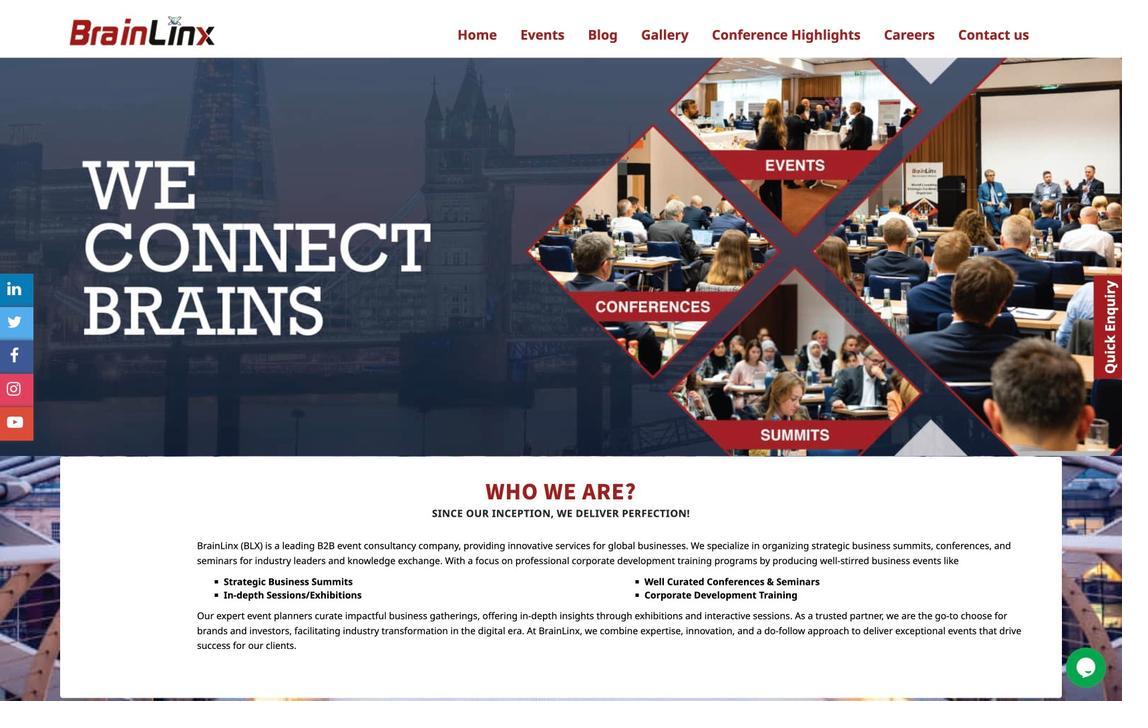 Task type: describe. For each thing, give the bounding box(es) containing it.
twitter image
[[7, 314, 22, 330]]

linkedin image
[[7, 281, 21, 297]]



Task type: vqa. For each thing, say whether or not it's contained in the screenshot.
Enter Your First Name text box
no



Task type: locate. For each thing, give the bounding box(es) containing it.
youtube play image
[[7, 414, 23, 430]]

brainlinx logo image
[[66, 11, 216, 58]]

facebook image
[[10, 348, 19, 364]]

instagram image
[[7, 381, 21, 397]]



